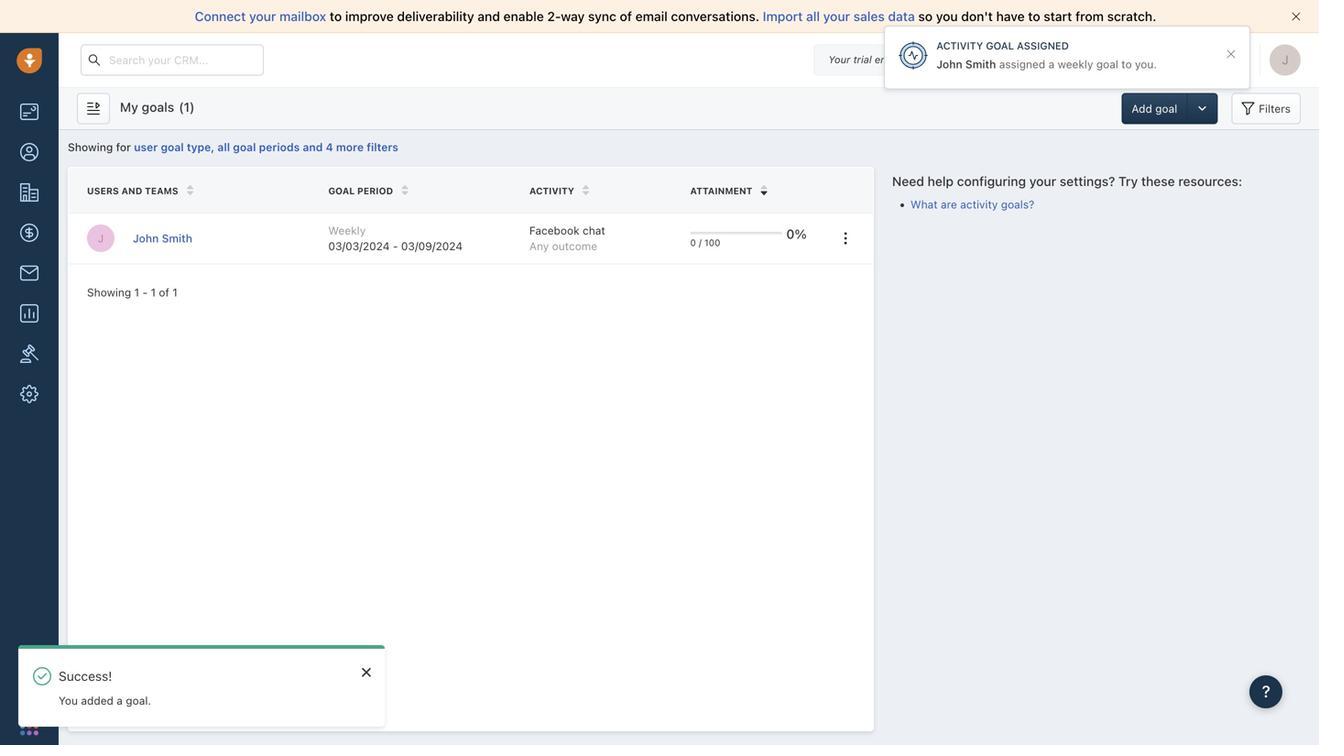 Task type: vqa. For each thing, say whether or not it's contained in the screenshot.
Phone ELEMENT
yes



Task type: describe. For each thing, give the bounding box(es) containing it.
showing for showing 1 - 1 of 1
[[87, 286, 131, 299]]

period
[[357, 186, 393, 196]]

my
[[120, 99, 138, 115]]

filters
[[367, 141, 399, 153]]

goal inside add goal button
[[1156, 102, 1178, 115]]

connect your mailbox to improve deliverability and enable 2-way sync of email conversations. import all your sales data so you don't have to start from scratch.
[[195, 9, 1157, 24]]

help
[[928, 174, 954, 189]]

100
[[705, 237, 721, 248]]

activity
[[961, 198, 998, 211]]

activity goal assigned assigned a weekly goal to you.
[[937, 55, 1157, 86]]

explore
[[984, 53, 1023, 66]]

filters
[[1259, 102, 1291, 115]]

/
[[699, 237, 702, 248]]

connect your mailbox link
[[195, 9, 330, 24]]

these
[[1142, 174, 1175, 189]]

assigned
[[1000, 73, 1046, 86]]

)
[[190, 99, 195, 115]]

phone image
[[20, 675, 38, 694]]

your inside need help configuring your settings? try these resources: what are activity goals?
[[1030, 174, 1057, 189]]

03/03/2024
[[328, 240, 390, 253]]

goals
[[142, 99, 174, 115]]

john
[[133, 232, 159, 245]]

your
[[829, 54, 851, 66]]

from
[[1076, 9, 1104, 24]]

trial
[[854, 54, 872, 66]]

john smith link
[[133, 231, 192, 246]]

smith
[[162, 232, 192, 245]]

connect
[[195, 9, 246, 24]]

- for 1
[[142, 286, 148, 299]]

you added a goal.
[[59, 694, 151, 707]]

you.
[[1135, 73, 1157, 86]]

what
[[911, 198, 938, 211]]

goal right user
[[161, 141, 184, 153]]

enable
[[504, 9, 544, 24]]

users
[[87, 186, 119, 196]]

1 horizontal spatial of
[[620, 9, 632, 24]]

plans
[[1026, 53, 1055, 66]]

periods
[[259, 141, 300, 153]]

activity for activity goal assigned assigned a weekly goal to you.
[[937, 55, 984, 67]]

settings?
[[1060, 174, 1116, 189]]

teams
[[145, 186, 178, 196]]

j
[[98, 232, 104, 245]]

user
[[134, 141, 158, 153]]

my goals ( 1 )
[[120, 99, 195, 115]]

0 horizontal spatial goal
[[328, 186, 355, 196]]

start
[[1044, 9, 1072, 24]]

way
[[561, 9, 585, 24]]

1 vertical spatial of
[[159, 286, 169, 299]]

weekly 03/03/2024 - 03/09/2024
[[328, 224, 463, 253]]

goal.
[[126, 694, 151, 707]]

users and teams
[[87, 186, 178, 196]]

are
[[941, 198, 958, 211]]

%
[[795, 226, 807, 241]]

filters button
[[1232, 93, 1301, 124]]

scratch.
[[1108, 9, 1157, 24]]

0 horizontal spatial a
[[117, 694, 123, 707]]

0 for 0 / 100
[[690, 237, 696, 248]]

add goal button
[[1122, 93, 1187, 124]]

chat
[[583, 224, 606, 237]]

try
[[1119, 174, 1138, 189]]

goals?
[[1001, 198, 1035, 211]]

1 horizontal spatial and
[[303, 141, 323, 153]]

properties image
[[20, 345, 38, 363]]

goal period
[[328, 186, 393, 196]]

conversations.
[[671, 9, 760, 24]]

sync
[[588, 9, 617, 24]]

your trial ends in 21 days
[[829, 54, 949, 66]]

for
[[116, 141, 131, 153]]

close image
[[362, 667, 371, 678]]

mailbox
[[280, 9, 326, 24]]

improve
[[345, 9, 394, 24]]

explore plans
[[984, 53, 1055, 66]]

data
[[888, 9, 915, 24]]



Task type: locate. For each thing, give the bounding box(es) containing it.
4
[[326, 141, 333, 153]]

need help configuring your settings? try these resources: what are activity goals?
[[893, 174, 1243, 211]]

to left you.
[[1122, 73, 1132, 86]]

1 vertical spatial showing
[[87, 286, 131, 299]]

user goal type, all goal periods and 4 more filters link
[[134, 141, 399, 153]]

import all your sales data link
[[763, 9, 919, 24]]

john smith
[[133, 232, 192, 245]]

a down assigned
[[1049, 73, 1055, 86]]

your left mailbox
[[249, 9, 276, 24]]

success!
[[59, 668, 112, 684]]

of right sync
[[620, 9, 632, 24]]

0 vertical spatial -
[[393, 240, 398, 253]]

1 horizontal spatial a
[[1049, 73, 1055, 86]]

showing
[[68, 141, 113, 153], [87, 286, 131, 299]]

explore plans link
[[974, 49, 1065, 71]]

any
[[530, 240, 549, 253]]

(
[[179, 99, 184, 115]]

03/09/2024
[[401, 240, 463, 253]]

0 left /
[[690, 237, 696, 248]]

don't
[[962, 9, 993, 24]]

you
[[59, 694, 78, 707]]

facebook
[[530, 224, 580, 237]]

1 horizontal spatial activity
[[937, 55, 984, 67]]

1 horizontal spatial to
[[1028, 9, 1041, 24]]

2 vertical spatial and
[[121, 186, 142, 196]]

0 horizontal spatial your
[[249, 9, 276, 24]]

of down the 'john smith' link
[[159, 286, 169, 299]]

0 vertical spatial all
[[807, 9, 820, 24]]

your up goals?
[[1030, 174, 1057, 189]]

1 horizontal spatial your
[[824, 9, 850, 24]]

0 vertical spatial activity
[[937, 55, 984, 67]]

0 right 100
[[787, 226, 795, 241]]

showing for showing for user goal type, all goal periods and 4 more filters
[[68, 141, 113, 153]]

0 horizontal spatial and
[[121, 186, 142, 196]]

add goal
[[1132, 102, 1178, 115]]

weekly
[[1058, 73, 1094, 86]]

- right 03/03/2024
[[393, 240, 398, 253]]

resources:
[[1179, 174, 1243, 189]]

-
[[393, 240, 398, 253], [142, 286, 148, 299]]

days
[[927, 54, 949, 66]]

all right import
[[807, 9, 820, 24]]

1 vertical spatial goal
[[328, 186, 355, 196]]

activity for activity
[[530, 186, 575, 196]]

1 vertical spatial and
[[303, 141, 323, 153]]

0 for 0 %
[[787, 226, 795, 241]]

goal right the weekly
[[1097, 73, 1119, 86]]

0 horizontal spatial of
[[159, 286, 169, 299]]

0 horizontal spatial activity
[[530, 186, 575, 196]]

freshworks switcher image
[[20, 717, 38, 735]]

showing left for
[[68, 141, 113, 153]]

0
[[787, 226, 795, 241], [690, 237, 696, 248]]

to inside activity goal assigned assigned a weekly goal to you.
[[1122, 73, 1132, 86]]

1 horizontal spatial 0
[[787, 226, 795, 241]]

in
[[901, 54, 910, 66]]

and left enable
[[478, 9, 500, 24]]

what are activity goals? link
[[911, 198, 1035, 211]]

your
[[249, 9, 276, 24], [824, 9, 850, 24], [1030, 174, 1057, 189]]

showing for user goal type, all goal periods and 4 more filters
[[68, 141, 399, 153]]

showing 1 - 1 of 1
[[87, 286, 178, 299]]

goal
[[1097, 73, 1119, 86], [1156, 102, 1178, 115], [161, 141, 184, 153], [233, 141, 256, 153]]

so
[[919, 9, 933, 24]]

activity right 21
[[937, 55, 984, 67]]

more
[[336, 141, 364, 153]]

to
[[330, 9, 342, 24], [1028, 9, 1041, 24], [1122, 73, 1132, 86]]

a inside activity goal assigned assigned a weekly goal to you.
[[1049, 73, 1055, 86]]

have
[[997, 9, 1025, 24]]

outcome
[[552, 240, 598, 253]]

facebook chat any outcome
[[530, 224, 606, 253]]

to left start
[[1028, 9, 1041, 24]]

1 horizontal spatial goal
[[986, 55, 1014, 67]]

configuring
[[957, 174, 1026, 189]]

0 vertical spatial a
[[1049, 73, 1055, 86]]

assigned
[[1017, 55, 1069, 67]]

import
[[763, 9, 803, 24]]

2-
[[547, 9, 561, 24]]

goal inside activity goal assigned assigned a weekly goal to you.
[[986, 55, 1014, 67]]

all right the type,
[[218, 141, 230, 153]]

0 vertical spatial showing
[[68, 141, 113, 153]]

email
[[636, 9, 668, 24]]

attainment
[[690, 186, 753, 196]]

weekly
[[328, 224, 366, 237]]

21
[[913, 54, 924, 66]]

0 vertical spatial of
[[620, 9, 632, 24]]

added
[[81, 694, 114, 707]]

sales
[[854, 9, 885, 24]]

type,
[[187, 141, 215, 153]]

showing down j
[[87, 286, 131, 299]]

0 horizontal spatial -
[[142, 286, 148, 299]]

0 / 100
[[690, 237, 721, 248]]

of
[[620, 9, 632, 24], [159, 286, 169, 299]]

1 vertical spatial activity
[[530, 186, 575, 196]]

0 vertical spatial and
[[478, 9, 500, 24]]

activity
[[937, 55, 984, 67], [530, 186, 575, 196]]

activity up facebook
[[530, 186, 575, 196]]

- down the john
[[142, 286, 148, 299]]

phone element
[[11, 666, 48, 703]]

2 horizontal spatial your
[[1030, 174, 1057, 189]]

a
[[1049, 73, 1055, 86], [117, 694, 123, 707]]

goal
[[986, 55, 1014, 67], [328, 186, 355, 196]]

deliverability
[[397, 9, 474, 24]]

goal up assigned
[[986, 55, 1014, 67]]

close image
[[1292, 12, 1301, 21]]

ends
[[875, 54, 898, 66]]

1 horizontal spatial all
[[807, 9, 820, 24]]

goal inside activity goal assigned assigned a weekly goal to you.
[[1097, 73, 1119, 86]]

- for 03/03/2024
[[393, 240, 398, 253]]

0 horizontal spatial 0
[[690, 237, 696, 248]]

add
[[1132, 102, 1153, 115]]

activity inside activity goal assigned assigned a weekly goal to you.
[[937, 55, 984, 67]]

1
[[184, 99, 190, 115], [134, 286, 139, 299], [151, 286, 156, 299], [172, 286, 178, 299]]

and left 4
[[303, 141, 323, 153]]

goal right add
[[1156, 102, 1178, 115]]

1 horizontal spatial -
[[393, 240, 398, 253]]

goal left periods
[[233, 141, 256, 153]]

2 horizontal spatial and
[[478, 9, 500, 24]]

you
[[936, 9, 958, 24]]

a left goal.
[[117, 694, 123, 707]]

need
[[893, 174, 925, 189]]

- inside weekly 03/03/2024 - 03/09/2024
[[393, 240, 398, 253]]

1 vertical spatial -
[[142, 286, 148, 299]]

1 vertical spatial all
[[218, 141, 230, 153]]

0 horizontal spatial to
[[330, 9, 342, 24]]

goal left 'period'
[[328, 186, 355, 196]]

Search your CRM... text field
[[81, 44, 264, 76]]

0 horizontal spatial all
[[218, 141, 230, 153]]

2 horizontal spatial to
[[1122, 73, 1132, 86]]

1 vertical spatial a
[[117, 694, 123, 707]]

0 vertical spatial goal
[[986, 55, 1014, 67]]

to right mailbox
[[330, 9, 342, 24]]

and right users
[[121, 186, 142, 196]]

all
[[807, 9, 820, 24], [218, 141, 230, 153]]

your left the sales
[[824, 9, 850, 24]]

0 %
[[787, 226, 807, 241]]



